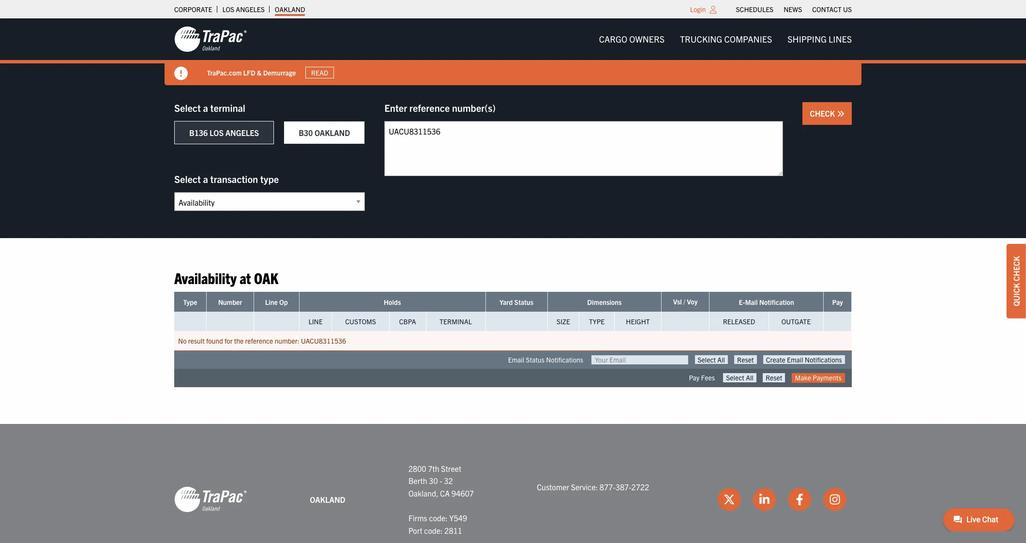 Task type: vqa. For each thing, say whether or not it's contained in the screenshot.
Email Status Notifications
yes



Task type: describe. For each thing, give the bounding box(es) containing it.
firms
[[408, 513, 427, 523]]

b136
[[189, 128, 208, 137]]

check button
[[803, 102, 852, 125]]

shipping
[[788, 33, 827, 45]]

terminal
[[440, 317, 472, 326]]

-
[[440, 476, 442, 486]]

height
[[626, 317, 650, 326]]

no result found for the reference number: uacu8311536
[[178, 337, 346, 345]]

yard status
[[500, 298, 533, 307]]

1 vertical spatial angeles
[[225, 128, 259, 137]]

trapac.com
[[207, 68, 242, 77]]

number:
[[275, 337, 299, 345]]

contact us
[[812, 5, 852, 14]]

vsl / voy
[[673, 297, 698, 306]]

number(s)
[[452, 102, 496, 114]]

companies
[[724, 33, 772, 45]]

1 vertical spatial check
[[1012, 256, 1021, 281]]

demurrage
[[263, 68, 296, 77]]

type
[[260, 173, 279, 185]]

customer
[[537, 482, 569, 492]]

cargo owners
[[599, 33, 665, 45]]

trucking companies
[[680, 33, 772, 45]]

menu bar containing schedules
[[731, 2, 857, 16]]

1 horizontal spatial reference
[[409, 102, 450, 114]]

1 vertical spatial los
[[210, 128, 224, 137]]

customs
[[345, 317, 376, 326]]

0 horizontal spatial reference
[[245, 337, 273, 345]]

read
[[311, 68, 329, 77]]

make payments
[[795, 373, 841, 382]]

banner containing cargo owners
[[0, 18, 1026, 85]]

schedules link
[[736, 2, 774, 16]]

0 vertical spatial code:
[[429, 513, 448, 523]]

select a transaction type
[[174, 173, 279, 185]]

oakland image for footer containing 2800 7th street
[[174, 486, 247, 513]]

the
[[234, 337, 244, 345]]

street
[[441, 463, 461, 473]]

1 vertical spatial oakland
[[315, 128, 350, 137]]

at
[[240, 268, 251, 287]]

schedules
[[736, 5, 774, 14]]

pay fees
[[689, 373, 715, 382]]

us
[[843, 5, 852, 14]]

Enter reference number(s) text field
[[384, 121, 783, 176]]

trucking companies link
[[672, 29, 780, 49]]

yard
[[500, 298, 513, 307]]

uacu8311536
[[301, 337, 346, 345]]

angeles inside the 'los angeles' link
[[236, 5, 265, 14]]

voy
[[687, 297, 698, 306]]

berth
[[408, 476, 427, 486]]

b30 oakland
[[299, 128, 350, 137]]

2800
[[408, 463, 426, 473]]

result
[[188, 337, 205, 345]]

cargo
[[599, 33, 627, 45]]

no
[[178, 337, 187, 345]]

ca
[[440, 488, 450, 498]]

news link
[[784, 2, 802, 16]]

enter reference number(s)
[[384, 102, 496, 114]]

2800 7th street berth 30 - 32 oakland, ca 94607
[[408, 463, 474, 498]]

op
[[279, 298, 288, 307]]

read link
[[306, 67, 334, 79]]

make
[[795, 373, 811, 382]]

service:
[[571, 482, 598, 492]]

oak
[[254, 268, 278, 287]]

dimensions
[[587, 298, 622, 307]]

2722
[[631, 482, 649, 492]]

notifications
[[546, 355, 583, 364]]

status for yard
[[514, 298, 533, 307]]

387-
[[616, 482, 631, 492]]

pay for pay
[[832, 298, 843, 307]]

oakland image for banner containing cargo owners
[[174, 26, 247, 53]]

2811
[[444, 525, 462, 535]]

owners
[[629, 33, 665, 45]]

found
[[206, 337, 223, 345]]

select for select a terminal
[[174, 102, 201, 114]]



Task type: locate. For each thing, give the bounding box(es) containing it.
solid image inside check button
[[837, 110, 845, 118]]

0 horizontal spatial type
[[183, 298, 197, 307]]

30
[[429, 476, 438, 486]]

0 vertical spatial reference
[[409, 102, 450, 114]]

1 vertical spatial a
[[203, 173, 208, 185]]

1 horizontal spatial solid image
[[837, 110, 845, 118]]

trucking
[[680, 33, 722, 45]]

cbpa
[[399, 317, 416, 326]]

angeles
[[236, 5, 265, 14], [225, 128, 259, 137]]

oakland image
[[174, 26, 247, 53], [174, 486, 247, 513]]

0 vertical spatial a
[[203, 102, 208, 114]]

0 vertical spatial solid image
[[174, 67, 188, 80]]

corporate link
[[174, 2, 212, 16]]

0 vertical spatial status
[[514, 298, 533, 307]]

enter
[[384, 102, 407, 114]]

los
[[222, 5, 234, 14], [210, 128, 224, 137]]

select a terminal
[[174, 102, 245, 114]]

news
[[784, 5, 802, 14]]

angeles down terminal
[[225, 128, 259, 137]]

login
[[690, 5, 706, 14]]

shipping lines link
[[780, 29, 860, 49]]

e-
[[739, 298, 745, 307]]

a left terminal
[[203, 102, 208, 114]]

select left transaction
[[174, 173, 201, 185]]

1 vertical spatial oakland image
[[174, 486, 247, 513]]

quick
[[1012, 283, 1021, 306]]

banner
[[0, 18, 1026, 85]]

holds
[[384, 298, 401, 307]]

lfd
[[243, 68, 256, 77]]

footer
[[0, 424, 1026, 543]]

1 oakland image from the top
[[174, 26, 247, 53]]

port
[[408, 525, 422, 535]]

footer containing 2800 7th street
[[0, 424, 1026, 543]]

status
[[514, 298, 533, 307], [526, 355, 545, 364]]

2 select from the top
[[174, 173, 201, 185]]

fees
[[701, 373, 715, 382]]

2 oakland image from the top
[[174, 486, 247, 513]]

make payments link
[[792, 373, 845, 383]]

b30
[[299, 128, 313, 137]]

quick check
[[1012, 256, 1021, 306]]

availability
[[174, 268, 237, 287]]

y549
[[449, 513, 467, 523]]

check
[[810, 108, 837, 118], [1012, 256, 1021, 281]]

los right corporate link
[[222, 5, 234, 14]]

1 horizontal spatial pay
[[832, 298, 843, 307]]

terminal
[[210, 102, 245, 114]]

oakland link
[[275, 2, 305, 16]]

0 horizontal spatial line
[[265, 298, 278, 307]]

line left op
[[265, 298, 278, 307]]

menu bar down light image at right
[[591, 29, 860, 49]]

payments
[[813, 373, 841, 382]]

0 horizontal spatial solid image
[[174, 67, 188, 80]]

size
[[557, 317, 570, 326]]

0 vertical spatial type
[[183, 298, 197, 307]]

line
[[265, 298, 278, 307], [309, 317, 323, 326]]

firms code:  y549 port code:  2811
[[408, 513, 467, 535]]

select for select a transaction type
[[174, 173, 201, 185]]

outgate
[[782, 317, 811, 326]]

code: up 2811
[[429, 513, 448, 523]]

oakland,
[[408, 488, 438, 498]]

1 horizontal spatial type
[[589, 317, 605, 326]]

vsl
[[673, 297, 682, 306]]

status right the email
[[526, 355, 545, 364]]

contact
[[812, 5, 842, 14]]

pay
[[832, 298, 843, 307], [689, 373, 700, 382]]

1 vertical spatial select
[[174, 173, 201, 185]]

1 vertical spatial pay
[[689, 373, 700, 382]]

1 vertical spatial type
[[589, 317, 605, 326]]

check inside button
[[810, 108, 837, 118]]

a for transaction
[[203, 173, 208, 185]]

email status notifications
[[508, 355, 583, 364]]

e-mail notification
[[739, 298, 794, 307]]

corporate
[[174, 5, 212, 14]]

94607
[[452, 488, 474, 498]]

light image
[[710, 6, 717, 14]]

availability at oak
[[174, 268, 278, 287]]

None button
[[695, 355, 728, 364], [734, 355, 757, 364], [763, 355, 845, 364], [723, 373, 756, 382], [763, 373, 785, 382], [695, 355, 728, 364], [734, 355, 757, 364], [763, 355, 845, 364], [723, 373, 756, 382], [763, 373, 785, 382]]

notification
[[759, 298, 794, 307]]

1 horizontal spatial check
[[1012, 256, 1021, 281]]

Your Email email field
[[592, 355, 688, 365]]

1 horizontal spatial line
[[309, 317, 323, 326]]

0 vertical spatial line
[[265, 298, 278, 307]]

2 vertical spatial oakland
[[310, 494, 345, 504]]

0 vertical spatial select
[[174, 102, 201, 114]]

login link
[[690, 5, 706, 14]]

1 vertical spatial menu bar
[[591, 29, 860, 49]]

menu bar up shipping at top right
[[731, 2, 857, 16]]

1 select from the top
[[174, 102, 201, 114]]

2 a from the top
[[203, 173, 208, 185]]

los right b136
[[210, 128, 224, 137]]

1 vertical spatial solid image
[[837, 110, 845, 118]]

contact us link
[[812, 2, 852, 16]]

0 vertical spatial angeles
[[236, 5, 265, 14]]

transaction
[[210, 173, 258, 185]]

0 horizontal spatial pay
[[689, 373, 700, 382]]

0 vertical spatial los
[[222, 5, 234, 14]]

menu bar
[[731, 2, 857, 16], [591, 29, 860, 49]]

email
[[508, 355, 524, 364]]

pay for pay fees
[[689, 373, 700, 382]]

angeles left oakland link
[[236, 5, 265, 14]]

menu bar containing cargo owners
[[591, 29, 860, 49]]

1 vertical spatial line
[[309, 317, 323, 326]]

status for email
[[526, 355, 545, 364]]

1 vertical spatial code:
[[424, 525, 443, 535]]

0 vertical spatial oakland image
[[174, 26, 247, 53]]

7th
[[428, 463, 439, 473]]

877-
[[600, 482, 616, 492]]

a
[[203, 102, 208, 114], [203, 173, 208, 185]]

line for line
[[309, 317, 323, 326]]

type down the dimensions
[[589, 317, 605, 326]]

los angeles
[[222, 5, 265, 14]]

0 vertical spatial oakland
[[275, 5, 305, 14]]

1 vertical spatial status
[[526, 355, 545, 364]]

&
[[257, 68, 262, 77]]

shipping lines
[[788, 33, 852, 45]]

code: right port
[[424, 525, 443, 535]]

0 horizontal spatial check
[[810, 108, 837, 118]]

select up b136
[[174, 102, 201, 114]]

line up 'uacu8311536'
[[309, 317, 323, 326]]

mail
[[745, 298, 758, 307]]

1 a from the top
[[203, 102, 208, 114]]

code:
[[429, 513, 448, 523], [424, 525, 443, 535]]

trapac.com lfd & demurrage
[[207, 68, 296, 77]]

status right yard
[[514, 298, 533, 307]]

0 vertical spatial menu bar
[[731, 2, 857, 16]]

0 vertical spatial pay
[[832, 298, 843, 307]]

los angeles link
[[222, 2, 265, 16]]

type down availability
[[183, 298, 197, 307]]

solid image
[[174, 67, 188, 80], [837, 110, 845, 118]]

for
[[225, 337, 233, 345]]

a left transaction
[[203, 173, 208, 185]]

quick check link
[[1007, 244, 1026, 318]]

select
[[174, 102, 201, 114], [174, 173, 201, 185]]

line for line op
[[265, 298, 278, 307]]

32
[[444, 476, 453, 486]]

a for terminal
[[203, 102, 208, 114]]

oakland image inside footer
[[174, 486, 247, 513]]

customer service: 877-387-2722
[[537, 482, 649, 492]]

reference right the the
[[245, 337, 273, 345]]

number
[[218, 298, 242, 307]]

reference
[[409, 102, 450, 114], [245, 337, 273, 345]]

cargo owners link
[[591, 29, 672, 49]]

solid image inside banner
[[174, 67, 188, 80]]

line op
[[265, 298, 288, 307]]

1 vertical spatial reference
[[245, 337, 273, 345]]

reference right enter
[[409, 102, 450, 114]]

/
[[683, 297, 685, 306]]

oakland image inside banner
[[174, 26, 247, 53]]

lines
[[829, 33, 852, 45]]

0 vertical spatial check
[[810, 108, 837, 118]]



